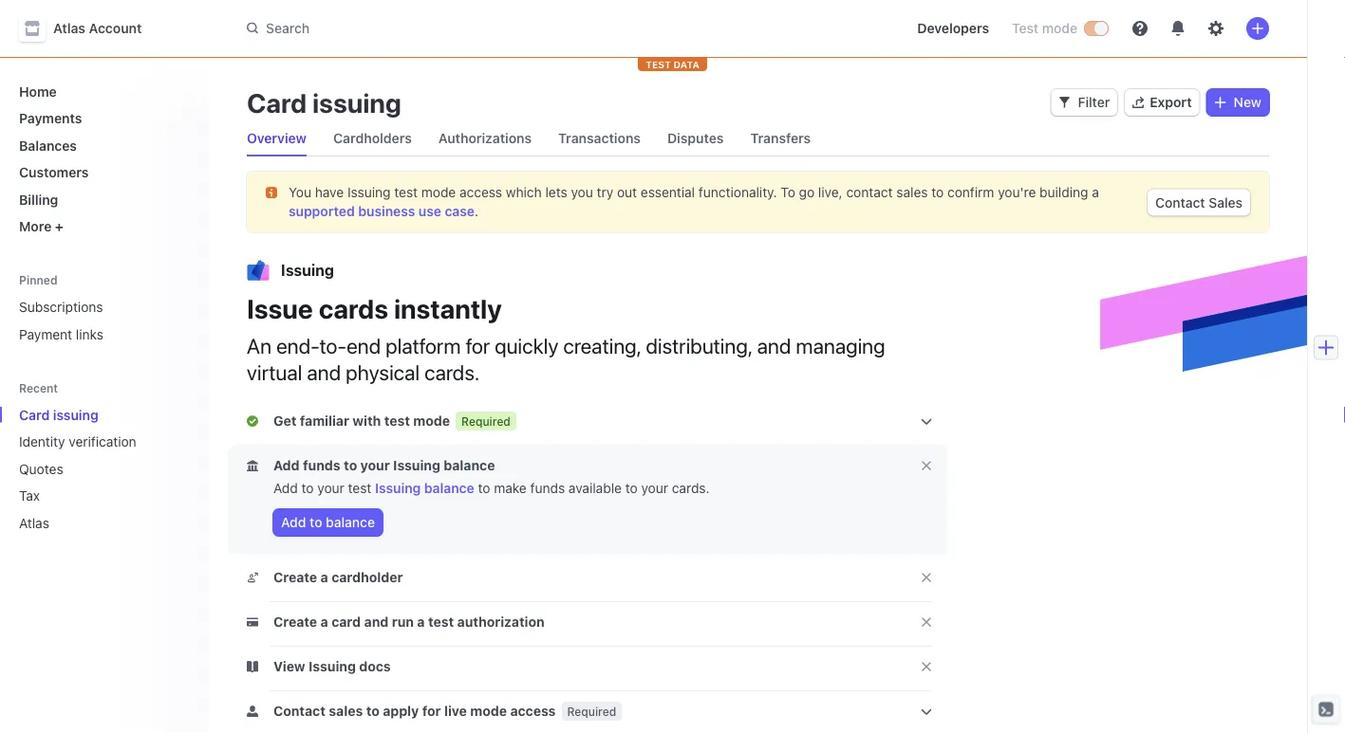 Task type: describe. For each thing, give the bounding box(es) containing it.
settings image
[[1209, 21, 1224, 36]]

get familiar with test mode
[[273, 413, 450, 429]]

issuing up issue
[[281, 262, 334, 280]]

sales inside you have issuing test mode access which lets you try out essential functionality. to go live, contact sales to confirm you're building a supported business use case .
[[897, 185, 928, 200]]

your inside add funds to your issuing balance dropdown button
[[360, 458, 390, 474]]

contact sales link
[[1148, 189, 1250, 216]]

functionality.
[[699, 185, 777, 200]]

create a cardholder button
[[247, 569, 407, 588]]

for inside issue cards instantly an end-to-end platform for quickly creating, distributing, and managing virtual and physical cards.
[[466, 333, 490, 358]]

customers
[[19, 165, 89, 180]]

access inside you have issuing test mode access which lets you try out essential functionality. to go live, contact sales to confirm you're building a supported business use case .
[[460, 185, 502, 200]]

cardholders link
[[326, 125, 419, 152]]

payment links
[[19, 327, 103, 342]]

test mode
[[1012, 20, 1078, 36]]

test for issuing
[[394, 185, 418, 200]]

disputes
[[667, 131, 724, 146]]

contact for contact sales to apply for live mode access
[[273, 704, 326, 720]]

funds inside dropdown button
[[303, 458, 341, 474]]

create for create a cardholder
[[273, 570, 317, 586]]

search
[[266, 20, 310, 36]]

to
[[781, 185, 796, 200]]

add for add to balance
[[281, 515, 306, 531]]

balance for test
[[424, 481, 474, 497]]

cards
[[319, 293, 388, 324]]

supported business use case link
[[289, 204, 475, 219]]

payment
[[19, 327, 72, 342]]

live,
[[818, 185, 843, 200]]

business
[[358, 204, 415, 219]]

an
[[247, 333, 272, 358]]

atlas account button
[[19, 15, 161, 42]]

Search search field
[[235, 11, 771, 46]]

overview
[[247, 131, 307, 146]]

export
[[1150, 94, 1192, 110]]

contact for contact sales
[[1156, 195, 1205, 210]]

test inside dropdown button
[[428, 615, 454, 630]]

to inside you have issuing test mode access which lets you try out essential functionality. to go live, contact sales to confirm you're building a supported business use case .
[[932, 185, 944, 200]]

access inside dropdown button
[[510, 704, 556, 720]]

svg image for filter
[[1059, 97, 1071, 108]]

to inside dropdown button
[[366, 704, 380, 720]]

issuing balance link
[[375, 481, 474, 497]]

a left card
[[321, 615, 328, 630]]

atlas account
[[53, 20, 142, 36]]

identity verification link
[[11, 427, 167, 458]]

test data
[[646, 59, 700, 70]]

mode inside you have issuing test mode access which lets you try out essential functionality. to go live, contact sales to confirm you're building a supported business use case .
[[421, 185, 456, 200]]

add to balance
[[281, 515, 375, 531]]

create a cardholder
[[273, 570, 403, 586]]

cards. inside issue cards instantly an end-to-end platform for quickly creating, distributing, and managing virtual and physical cards.
[[425, 360, 480, 385]]

home link
[[11, 76, 194, 107]]

balances link
[[11, 130, 194, 161]]

authorizations
[[438, 131, 532, 146]]

0 vertical spatial card
[[247, 87, 307, 118]]

payments
[[19, 111, 82, 126]]

tab list containing overview
[[239, 122, 1269, 157]]

transactions
[[558, 131, 641, 146]]

more
[[19, 219, 52, 235]]

pinned navigation links element
[[11, 272, 194, 350]]

to up add to balance
[[301, 481, 314, 497]]

overview link
[[239, 125, 314, 152]]

add funds to your issuing balance
[[273, 458, 495, 474]]

filter button
[[1052, 89, 1118, 116]]

contact sales
[[1156, 195, 1243, 210]]

live
[[444, 704, 467, 720]]

recent
[[19, 381, 58, 395]]

cardholder
[[332, 570, 403, 586]]

transfers
[[751, 131, 811, 146]]

card inside "link"
[[19, 407, 50, 423]]

available
[[569, 481, 622, 497]]

to inside dropdown button
[[344, 458, 357, 474]]

transfers link
[[743, 125, 819, 152]]

a inside you have issuing test mode access which lets you try out essential functionality. to go live, contact sales to confirm you're building a supported business use case .
[[1092, 185, 1099, 200]]

creating,
[[563, 333, 641, 358]]

svg image for new
[[1215, 97, 1226, 108]]

get familiar with test mode button
[[247, 412, 454, 431]]

1 horizontal spatial card issuing
[[247, 87, 402, 118]]

case
[[445, 204, 475, 219]]

view issuing docs button
[[247, 658, 395, 677]]

mode right with
[[413, 413, 450, 429]]

quotes link
[[11, 454, 167, 485]]

.
[[475, 204, 479, 219]]

quickly
[[495, 333, 559, 358]]

view issuing docs
[[273, 659, 391, 675]]

1 vertical spatial funds
[[530, 481, 565, 497]]

recent element
[[0, 400, 209, 539]]

balance for your
[[444, 458, 495, 474]]

sales
[[1209, 195, 1243, 210]]

test for with
[[384, 413, 410, 429]]

for inside contact sales to apply for live mode access dropdown button
[[422, 704, 441, 720]]

you have issuing test mode access which lets you try out essential functionality. to go live, contact sales to confirm you're building a supported business use case .
[[289, 185, 1099, 219]]

1 horizontal spatial svg image
[[266, 187, 277, 198]]

authorizations link
[[431, 125, 539, 152]]

links
[[76, 327, 103, 342]]

lets
[[545, 185, 567, 200]]

atlas for atlas
[[19, 516, 49, 531]]

create a card and run a test authorization button
[[247, 613, 548, 632]]

use
[[419, 204, 441, 219]]

distributing,
[[646, 333, 752, 358]]

developers link
[[910, 13, 997, 44]]

issuing inside you have issuing test mode access which lets you try out essential functionality. to go live, contact sales to confirm you're building a supported business use case .
[[347, 185, 391, 200]]

contact
[[846, 185, 893, 200]]

core navigation links element
[[11, 76, 194, 242]]

svg image for contact sales to apply for live mode access
[[247, 706, 258, 718]]

verification
[[69, 434, 136, 450]]

essential
[[641, 185, 695, 200]]

contact sales to apply for live mode access button
[[247, 703, 560, 722]]

issue cards instantly an end-to-end platform for quickly creating, distributing, and managing virtual and physical cards.
[[247, 293, 885, 385]]

test
[[1012, 20, 1039, 36]]

help image
[[1133, 21, 1148, 36]]

new
[[1234, 94, 1262, 110]]



Task type: vqa. For each thing, say whether or not it's contained in the screenshot.
the Card issuing
yes



Task type: locate. For each thing, give the bounding box(es) containing it.
go
[[799, 185, 815, 200]]

balance up create a cardholder
[[326, 515, 375, 531]]

card
[[332, 615, 361, 630]]

required for contact sales to apply for live mode access
[[567, 705, 616, 719]]

2 create from the top
[[273, 615, 317, 630]]

authorization
[[457, 615, 545, 630]]

svg image for create a cardholder
[[247, 573, 258, 584]]

svg image for view issuing docs
[[247, 662, 258, 673]]

2 horizontal spatial and
[[757, 333, 791, 358]]

1 vertical spatial card issuing
[[19, 407, 98, 423]]

0 horizontal spatial svg image
[[247, 617, 258, 629]]

access up .
[[460, 185, 502, 200]]

tax link
[[11, 481, 167, 512]]

a right building
[[1092, 185, 1099, 200]]

balance inside dropdown button
[[444, 458, 495, 474]]

to
[[932, 185, 944, 200], [344, 458, 357, 474], [301, 481, 314, 497], [478, 481, 490, 497], [625, 481, 638, 497], [310, 515, 322, 531], [366, 704, 380, 720]]

balances
[[19, 138, 77, 153]]

access
[[460, 185, 502, 200], [510, 704, 556, 720]]

tax
[[19, 488, 40, 504]]

docs
[[359, 659, 391, 675]]

and left managing
[[757, 333, 791, 358]]

add inside dropdown button
[[273, 458, 300, 474]]

add
[[273, 458, 300, 474], [273, 481, 298, 497], [281, 515, 306, 531]]

and down to- on the left top
[[307, 360, 341, 385]]

svg image for get familiar with test mode
[[247, 416, 258, 427]]

svg image left "new"
[[1215, 97, 1226, 108]]

more +
[[19, 219, 64, 235]]

0 vertical spatial cards.
[[425, 360, 480, 385]]

svg image inside contact sales to apply for live mode access dropdown button
[[247, 706, 258, 718]]

disputes link
[[660, 125, 732, 152]]

which
[[506, 185, 542, 200]]

1 vertical spatial create
[[273, 615, 317, 630]]

card issuing inside "link"
[[19, 407, 98, 423]]

access right live
[[510, 704, 556, 720]]

0 vertical spatial balance
[[444, 458, 495, 474]]

test
[[394, 185, 418, 200], [384, 413, 410, 429], [348, 481, 372, 497], [428, 615, 454, 630]]

create down add to balance link
[[273, 570, 317, 586]]

add up create a cardholder dropdown button
[[281, 515, 306, 531]]

to left make
[[478, 481, 490, 497]]

0 horizontal spatial access
[[460, 185, 502, 200]]

contact left sales
[[1156, 195, 1205, 210]]

0 vertical spatial access
[[460, 185, 502, 200]]

card issuing up overview
[[247, 87, 402, 118]]

funds right make
[[530, 481, 565, 497]]

pinned element
[[11, 292, 194, 350]]

identity verification
[[19, 434, 136, 450]]

0 horizontal spatial your
[[317, 481, 344, 497]]

for down instantly
[[466, 333, 490, 358]]

atlas inside atlas account button
[[53, 20, 85, 36]]

1 vertical spatial atlas
[[19, 516, 49, 531]]

mode
[[1042, 20, 1078, 36], [421, 185, 456, 200], [413, 413, 450, 429], [470, 704, 507, 720]]

get
[[273, 413, 297, 429]]

sales right contact
[[897, 185, 928, 200]]

balance
[[444, 458, 495, 474], [424, 481, 474, 497], [326, 515, 375, 531]]

sales inside dropdown button
[[329, 704, 363, 720]]

0 horizontal spatial required
[[462, 415, 511, 428]]

to-
[[320, 333, 347, 358]]

sales down "view issuing docs"
[[329, 704, 363, 720]]

1 vertical spatial required
[[567, 705, 616, 719]]

2 vertical spatial balance
[[326, 515, 375, 531]]

0 horizontal spatial cards.
[[425, 360, 480, 385]]

billing link
[[11, 184, 194, 215]]

1 horizontal spatial atlas
[[53, 20, 85, 36]]

0 horizontal spatial funds
[[303, 458, 341, 474]]

1 horizontal spatial required
[[567, 705, 616, 719]]

0 horizontal spatial contact
[[273, 704, 326, 720]]

your down with
[[360, 458, 390, 474]]

1 vertical spatial issuing
[[53, 407, 98, 423]]

have
[[315, 185, 344, 200]]

create for create a card and run a test authorization
[[273, 615, 317, 630]]

atlas link
[[11, 508, 167, 539]]

svg image inside get familiar with test mode dropdown button
[[247, 416, 258, 427]]

run
[[392, 615, 414, 630]]

0 horizontal spatial card
[[19, 407, 50, 423]]

1 vertical spatial sales
[[329, 704, 363, 720]]

balance left make
[[424, 481, 474, 497]]

add up add to balance
[[273, 481, 298, 497]]

0 horizontal spatial sales
[[329, 704, 363, 720]]

2 vertical spatial svg image
[[247, 617, 258, 629]]

Search text field
[[235, 11, 771, 46]]

subscriptions link
[[11, 292, 194, 323]]

1 vertical spatial cards.
[[672, 481, 710, 497]]

2 vertical spatial and
[[364, 615, 389, 630]]

2 vertical spatial add
[[281, 515, 306, 531]]

pinned
[[19, 274, 58, 287]]

0 vertical spatial issuing
[[312, 87, 402, 118]]

1 vertical spatial for
[[422, 704, 441, 720]]

billing
[[19, 192, 58, 207]]

0 vertical spatial create
[[273, 570, 317, 586]]

0 vertical spatial card issuing
[[247, 87, 402, 118]]

payment links link
[[11, 319, 194, 350]]

1 create from the top
[[273, 570, 317, 586]]

end
[[347, 333, 381, 358]]

for left live
[[422, 704, 441, 720]]

1 horizontal spatial funds
[[530, 481, 565, 497]]

0 vertical spatial svg image
[[1215, 97, 1226, 108]]

0 vertical spatial contact
[[1156, 195, 1205, 210]]

and left run
[[364, 615, 389, 630]]

1 horizontal spatial issuing
[[312, 87, 402, 118]]

a right run
[[417, 615, 425, 630]]

svg image inside add funds to your issuing balance dropdown button
[[247, 461, 258, 472]]

0 vertical spatial add
[[273, 458, 300, 474]]

svg image inside view issuing docs dropdown button
[[247, 662, 258, 673]]

you're
[[998, 185, 1036, 200]]

add down get
[[273, 458, 300, 474]]

1 vertical spatial add
[[273, 481, 298, 497]]

physical
[[346, 360, 420, 385]]

issuing
[[312, 87, 402, 118], [53, 407, 98, 423]]

1 vertical spatial and
[[307, 360, 341, 385]]

building
[[1040, 185, 1088, 200]]

0 vertical spatial sales
[[897, 185, 928, 200]]

supported
[[289, 204, 355, 219]]

create a card and run a test authorization
[[273, 615, 545, 630]]

familiar
[[300, 413, 349, 429]]

1 vertical spatial contact
[[273, 704, 326, 720]]

developers
[[917, 20, 989, 36]]

virtual
[[247, 360, 302, 385]]

1 horizontal spatial cards.
[[672, 481, 710, 497]]

and inside dropdown button
[[364, 615, 389, 630]]

issuing up 'supported business use case' link
[[347, 185, 391, 200]]

svg image inside new "link"
[[1215, 97, 1226, 108]]

to down get familiar with test mode dropdown button
[[344, 458, 357, 474]]

1 horizontal spatial contact
[[1156, 195, 1205, 210]]

issuing inside "link"
[[53, 407, 98, 423]]

1 vertical spatial svg image
[[266, 187, 277, 198]]

1 vertical spatial card
[[19, 407, 50, 423]]

svg image
[[1059, 97, 1071, 108], [247, 416, 258, 427], [247, 461, 258, 472], [247, 573, 258, 584], [247, 662, 258, 673], [247, 706, 258, 718]]

svg image
[[1215, 97, 1226, 108], [266, 187, 277, 198], [247, 617, 258, 629]]

home
[[19, 84, 57, 99]]

1 horizontal spatial your
[[360, 458, 390, 474]]

balance up add to your test issuing balance to make funds available to your cards.
[[444, 458, 495, 474]]

a left cardholder
[[321, 570, 328, 586]]

funds down familiar
[[303, 458, 341, 474]]

1 vertical spatial access
[[510, 704, 556, 720]]

your up add to balance
[[317, 481, 344, 497]]

required for get familiar with test mode
[[462, 415, 511, 428]]

to up create a cardholder dropdown button
[[310, 515, 322, 531]]

svg image for add funds to your issuing balance
[[247, 461, 258, 472]]

recent navigation links element
[[0, 380, 209, 539]]

add for add funds to your issuing balance
[[273, 458, 300, 474]]

atlas for atlas account
[[53, 20, 85, 36]]

test inside you have issuing test mode access which lets you try out essential functionality. to go live, contact sales to confirm you're building a supported business use case .
[[394, 185, 418, 200]]

1 horizontal spatial card
[[247, 87, 307, 118]]

issuing up identity verification
[[53, 407, 98, 423]]

export button
[[1125, 89, 1200, 116]]

contact down view
[[273, 704, 326, 720]]

issuing up the issuing balance 'link'
[[393, 458, 440, 474]]

for
[[466, 333, 490, 358], [422, 704, 441, 720]]

filter
[[1078, 94, 1110, 110]]

0 vertical spatial for
[[466, 333, 490, 358]]

atlas inside atlas link
[[19, 516, 49, 531]]

1 horizontal spatial sales
[[897, 185, 928, 200]]

add to your test issuing balance to make funds available to your cards.
[[273, 481, 710, 497]]

identity
[[19, 434, 65, 450]]

atlas down tax
[[19, 516, 49, 531]]

add funds to your issuing balance button
[[247, 457, 499, 476]]

0 vertical spatial required
[[462, 415, 511, 428]]

payments link
[[11, 103, 194, 134]]

0 horizontal spatial card issuing
[[19, 407, 98, 423]]

svg image inside create a card and run a test authorization dropdown button
[[247, 617, 258, 629]]

issuing up the cardholders
[[312, 87, 402, 118]]

2 horizontal spatial svg image
[[1215, 97, 1226, 108]]

test inside dropdown button
[[384, 413, 410, 429]]

1 horizontal spatial access
[[510, 704, 556, 720]]

svg image up view issuing docs dropdown button
[[247, 617, 258, 629]]

data
[[674, 59, 700, 70]]

contact
[[1156, 195, 1205, 210], [273, 704, 326, 720]]

contact inside dropdown button
[[273, 704, 326, 720]]

test down add funds to your issuing balance dropdown button
[[348, 481, 372, 497]]

a
[[1092, 185, 1099, 200], [321, 570, 328, 586], [321, 615, 328, 630], [417, 615, 425, 630]]

0 horizontal spatial atlas
[[19, 516, 49, 531]]

0 vertical spatial funds
[[303, 458, 341, 474]]

+
[[55, 219, 64, 235]]

add for add to your test issuing balance to make funds available to your cards.
[[273, 481, 298, 497]]

card issuing
[[247, 87, 402, 118], [19, 407, 98, 423]]

1 vertical spatial balance
[[424, 481, 474, 497]]

atlas left the account
[[53, 20, 85, 36]]

0 horizontal spatial for
[[422, 704, 441, 720]]

sales
[[897, 185, 928, 200], [329, 704, 363, 720]]

make
[[494, 481, 527, 497]]

your right available on the left
[[641, 481, 668, 497]]

platform
[[386, 333, 461, 358]]

card up overview
[[247, 87, 307, 118]]

0 vertical spatial and
[[757, 333, 791, 358]]

mode up use
[[421, 185, 456, 200]]

you
[[571, 185, 593, 200]]

add to balance link
[[273, 510, 383, 536]]

1 horizontal spatial for
[[466, 333, 490, 358]]

to left apply
[[366, 704, 380, 720]]

card
[[247, 87, 307, 118], [19, 407, 50, 423]]

test up business
[[394, 185, 418, 200]]

card down the recent
[[19, 407, 50, 423]]

tab list
[[239, 122, 1269, 157]]

mode right live
[[470, 704, 507, 720]]

0 horizontal spatial and
[[307, 360, 341, 385]]

to right available on the left
[[625, 481, 638, 497]]

0 vertical spatial atlas
[[53, 20, 85, 36]]

test right run
[[428, 615, 454, 630]]

0 horizontal spatial issuing
[[53, 407, 98, 423]]

mode right test
[[1042, 20, 1078, 36]]

test right with
[[384, 413, 410, 429]]

svg image inside filter popup button
[[1059, 97, 1071, 108]]

svg image for create a card and run a test authorization
[[247, 617, 258, 629]]

issuing left the "docs"
[[309, 659, 356, 675]]

card issuing up identity
[[19, 407, 98, 423]]

to left confirm
[[932, 185, 944, 200]]

confirm
[[948, 185, 994, 200]]

svg image inside create a cardholder dropdown button
[[247, 573, 258, 584]]

a inside create a cardholder dropdown button
[[321, 570, 328, 586]]

1 horizontal spatial and
[[364, 615, 389, 630]]

card issuing link
[[11, 400, 167, 431]]

create up view
[[273, 615, 317, 630]]

contact sales to apply for live mode access
[[273, 704, 556, 720]]

subscriptions
[[19, 300, 103, 315]]

new link
[[1207, 89, 1269, 116]]

issuing
[[347, 185, 391, 200], [281, 262, 334, 280], [393, 458, 440, 474], [375, 481, 421, 497], [309, 659, 356, 675]]

svg image left you
[[266, 187, 277, 198]]

2 horizontal spatial your
[[641, 481, 668, 497]]

test for your
[[348, 481, 372, 497]]

issuing down add funds to your issuing balance
[[375, 481, 421, 497]]

customers link
[[11, 157, 194, 188]]



